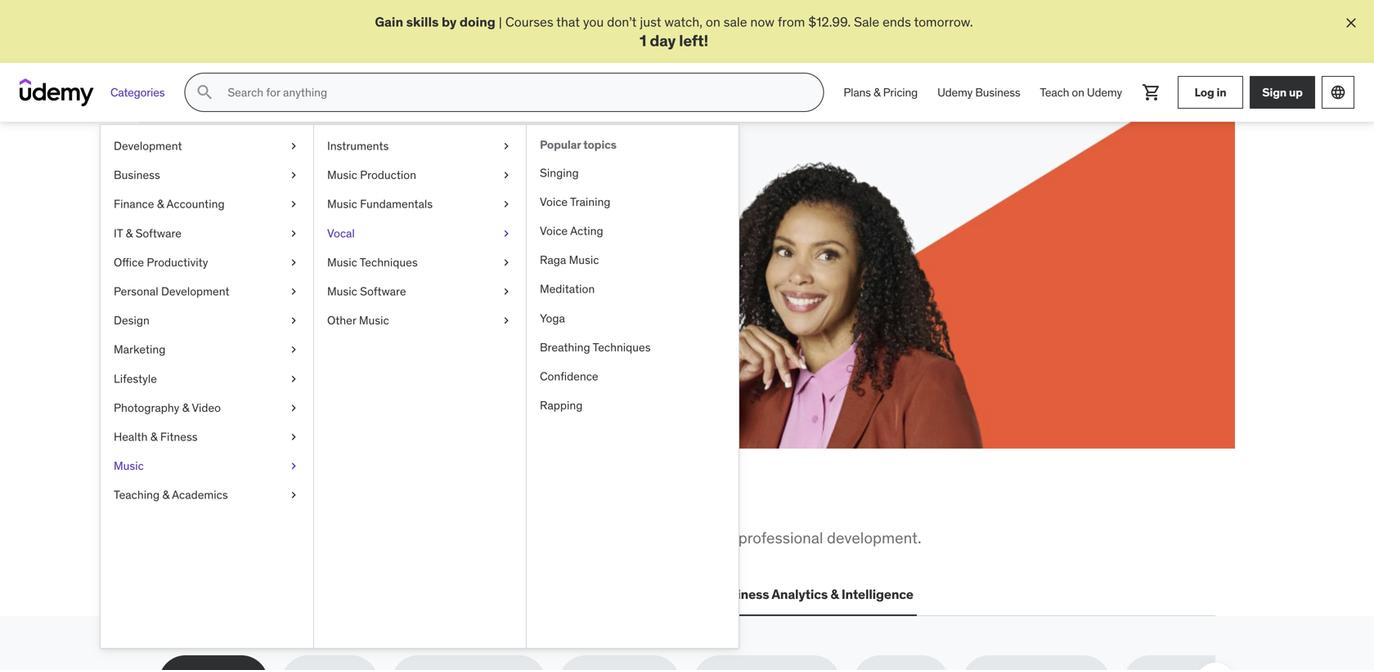 Task type: describe. For each thing, give the bounding box(es) containing it.
on inside "link"
[[1072, 85, 1084, 100]]

log in link
[[1178, 76, 1243, 109]]

learn,
[[218, 193, 302, 227]]

& for video
[[182, 401, 189, 416]]

choose a language image
[[1330, 84, 1346, 101]]

close image
[[1343, 15, 1359, 31]]

need
[[374, 488, 437, 522]]

training
[[570, 195, 611, 209]]

data science button
[[494, 576, 581, 615]]

voice training
[[540, 195, 611, 209]]

$12.99. for save)
[[232, 285, 275, 301]]

it & software
[[114, 226, 182, 241]]

business analytics & intelligence button
[[711, 576, 917, 615]]

starting
[[490, 266, 536, 283]]

health & fitness
[[114, 430, 198, 445]]

for
[[269, 266, 285, 283]]

voice for voice training
[[540, 195, 568, 209]]

software inside music software link
[[360, 284, 406, 299]]

lifestyle
[[114, 372, 157, 386]]

now
[[750, 13, 775, 30]]

workplace
[[249, 529, 320, 548]]

& for fitness
[[150, 430, 157, 445]]

business link
[[101, 161, 313, 190]]

music production link
[[314, 161, 526, 190]]

marketing
[[114, 343, 166, 357]]

one
[[472, 488, 519, 522]]

don't
[[607, 13, 637, 30]]

0 horizontal spatial skills
[[248, 488, 318, 522]]

plans
[[844, 85, 871, 100]]

singing
[[540, 166, 579, 180]]

your
[[362, 266, 387, 283]]

xsmall image for music techniques
[[500, 255, 513, 271]]

on inside gain skills by doing | courses that you don't just watch, on sale now from $12.99. sale ends tomorrow. 1 day left!
[[706, 13, 720, 30]]

skill
[[323, 266, 346, 283]]

skills inside gain skills by doing | courses that you don't just watch, on sale now from $12.99. sale ends tomorrow. 1 day left!
[[406, 13, 439, 30]]

submit search image
[[195, 83, 215, 102]]

xsmall image for music production
[[500, 168, 513, 184]]

udemy inside "link"
[[1087, 85, 1122, 100]]

at
[[218, 285, 229, 301]]

0 vertical spatial business
[[975, 85, 1020, 100]]

breathing
[[540, 340, 590, 355]]

vocal element
[[526, 125, 739, 649]]

other music link
[[314, 307, 526, 336]]

music techniques link
[[314, 248, 526, 277]]

teach on udemy link
[[1030, 73, 1132, 112]]

pricing
[[883, 85, 918, 100]]

personal development link
[[101, 277, 313, 307]]

udemy image
[[20, 79, 94, 106]]

to
[[362, 529, 376, 548]]

confidence
[[540, 369, 598, 384]]

every
[[288, 266, 319, 283]]

xsmall image for teaching & academics
[[287, 488, 300, 504]]

sale
[[724, 13, 747, 30]]

xsmall image for finance & accounting
[[287, 197, 300, 213]]

voice for voice acting
[[540, 224, 568, 239]]

in inside learn, practice, succeed (and save) courses for every skill in your learning journey, starting at $12.99. sale ends tomorrow.
[[349, 266, 359, 283]]

xsmall image for photography & video
[[287, 400, 300, 416]]

catalog
[[522, 529, 574, 548]]

place
[[523, 488, 591, 522]]

music fundamentals link
[[314, 190, 526, 219]]

supports
[[577, 529, 639, 548]]

& for academics
[[162, 488, 169, 503]]

xsmall image for business
[[287, 168, 300, 184]]

music for music
[[114, 459, 144, 474]]

courses for (and
[[218, 266, 266, 283]]

the
[[202, 488, 243, 522]]

xsmall image for design
[[287, 313, 300, 329]]

sign
[[1262, 85, 1287, 100]]

xsmall image for music fundamentals
[[500, 197, 513, 213]]

it for it certifications
[[294, 587, 305, 603]]

practice,
[[307, 193, 419, 227]]

popular
[[540, 138, 581, 152]]

health & fitness link
[[101, 423, 313, 452]]

photography
[[114, 401, 179, 416]]

production
[[360, 168, 416, 183]]

left!
[[679, 31, 708, 50]]

science
[[529, 587, 578, 603]]

raga music link
[[527, 246, 739, 275]]

yoga link
[[527, 304, 739, 333]]

our
[[496, 529, 519, 548]]

Search for anything text field
[[224, 79, 803, 106]]

day
[[650, 31, 676, 50]]

log
[[1195, 85, 1214, 100]]

udemy business link
[[928, 73, 1030, 112]]

music down the music software
[[359, 313, 389, 328]]

$12.99. for |
[[808, 13, 851, 30]]

development link
[[101, 132, 313, 161]]

xsmall image for marketing
[[287, 342, 300, 358]]

xsmall image for personal development
[[287, 284, 300, 300]]

0 vertical spatial development
[[114, 139, 182, 154]]

music for music fundamentals
[[327, 197, 357, 212]]

xsmall image for lifestyle
[[287, 371, 300, 387]]

shopping cart with 0 items image
[[1142, 83, 1161, 102]]

journey,
[[441, 266, 487, 283]]

business for business analytics & intelligence
[[714, 587, 769, 603]]

business for business
[[114, 168, 160, 183]]

development.
[[827, 529, 921, 548]]

music inside vocal 'element'
[[569, 253, 599, 268]]

analytics
[[772, 587, 828, 603]]

plans & pricing link
[[834, 73, 928, 112]]

doing
[[460, 13, 496, 30]]

music link
[[101, 452, 313, 481]]

xsmall image for development
[[287, 138, 300, 154]]

meditation
[[540, 282, 595, 297]]

udemy business
[[937, 85, 1020, 100]]

personal development
[[114, 284, 229, 299]]

fitness
[[160, 430, 198, 445]]

office productivity
[[114, 255, 208, 270]]

ends for save)
[[307, 285, 335, 301]]

instruments link
[[314, 132, 526, 161]]

academics
[[172, 488, 228, 503]]

topics
[[583, 138, 617, 152]]

from
[[778, 13, 805, 30]]

confidence link
[[527, 362, 739, 392]]

all the skills you need in one place from critical workplace skills to technical topics, our catalog supports well-rounded professional development.
[[159, 488, 921, 548]]



Task type: locate. For each thing, give the bounding box(es) containing it.
in right "skill" at the top left
[[349, 266, 359, 283]]

xsmall image for office productivity
[[287, 255, 300, 271]]

1 horizontal spatial courses
[[505, 13, 553, 30]]

$12.99. inside learn, practice, succeed (and save) courses for every skill in your learning journey, starting at $12.99. sale ends tomorrow.
[[232, 285, 275, 301]]

voice up raga
[[540, 224, 568, 239]]

1 vertical spatial skills
[[248, 488, 318, 522]]

1 horizontal spatial you
[[583, 13, 604, 30]]

0 horizontal spatial software
[[135, 226, 182, 241]]

xsmall image inside development link
[[287, 138, 300, 154]]

music production
[[327, 168, 416, 183]]

1 vertical spatial courses
[[218, 266, 266, 283]]

0 vertical spatial $12.99.
[[808, 13, 851, 30]]

vocal
[[327, 226, 355, 241]]

0 vertical spatial in
[[1217, 85, 1226, 100]]

udemy right pricing
[[937, 85, 973, 100]]

0 vertical spatial it
[[114, 226, 123, 241]]

finance & accounting link
[[101, 190, 313, 219]]

tomorrow.
[[914, 13, 973, 30], [338, 285, 397, 301]]

music down instruments
[[327, 168, 357, 183]]

skills up workplace
[[248, 488, 318, 522]]

music for music software
[[327, 284, 357, 299]]

& inside button
[[831, 587, 839, 603]]

design
[[114, 313, 150, 328]]

development down categories dropdown button
[[114, 139, 182, 154]]

categories button
[[101, 73, 175, 112]]

xsmall image
[[287, 197, 300, 213], [287, 255, 300, 271], [500, 255, 513, 271], [500, 313, 513, 329], [287, 342, 300, 358], [287, 371, 300, 387], [287, 400, 300, 416], [287, 459, 300, 475], [287, 488, 300, 504]]

software inside it & software link
[[135, 226, 182, 241]]

& for software
[[126, 226, 133, 241]]

2 horizontal spatial in
[[1217, 85, 1226, 100]]

breathing techniques link
[[527, 333, 739, 362]]

skills
[[406, 13, 439, 30], [248, 488, 318, 522], [324, 529, 359, 548]]

$12.99.
[[808, 13, 851, 30], [232, 285, 275, 301]]

you up to
[[323, 488, 370, 522]]

intelligence
[[842, 587, 914, 603]]

2 vertical spatial in
[[442, 488, 467, 522]]

(and
[[218, 226, 275, 260]]

techniques for music techniques
[[360, 255, 418, 270]]

gain skills by doing | courses that you don't just watch, on sale now from $12.99. sale ends tomorrow. 1 day left!
[[375, 13, 973, 50]]

1 horizontal spatial in
[[442, 488, 467, 522]]

2 vertical spatial business
[[714, 587, 769, 603]]

1 vertical spatial techniques
[[593, 340, 651, 355]]

fundamentals
[[360, 197, 433, 212]]

music software link
[[314, 277, 526, 307]]

software up the office productivity
[[135, 226, 182, 241]]

it certifications button
[[290, 576, 394, 615]]

breathing techniques
[[540, 340, 651, 355]]

meditation link
[[527, 275, 739, 304]]

1 horizontal spatial sale
[[854, 13, 879, 30]]

0 vertical spatial you
[[583, 13, 604, 30]]

learning
[[391, 266, 438, 283]]

0 vertical spatial tomorrow.
[[914, 13, 973, 30]]

by
[[442, 13, 457, 30]]

0 vertical spatial skills
[[406, 13, 439, 30]]

sale for |
[[854, 13, 879, 30]]

ends down "skill" at the top left
[[307, 285, 335, 301]]

xsmall image for health & fitness
[[287, 430, 300, 446]]

voice down the singing
[[540, 195, 568, 209]]

xsmall image inside marketing link
[[287, 342, 300, 358]]

xsmall image for vocal
[[500, 226, 513, 242]]

& right plans
[[874, 85, 880, 100]]

0 horizontal spatial tomorrow.
[[338, 285, 397, 301]]

0 horizontal spatial ends
[[307, 285, 335, 301]]

tomorrow. down your
[[338, 285, 397, 301]]

voice acting link
[[527, 217, 739, 246]]

photography & video
[[114, 401, 221, 416]]

log in
[[1195, 85, 1226, 100]]

1 vertical spatial in
[[349, 266, 359, 283]]

xsmall image inside instruments link
[[500, 138, 513, 154]]

succeed
[[423, 193, 525, 227]]

it inside it & software link
[[114, 226, 123, 241]]

in
[[1217, 85, 1226, 100], [349, 266, 359, 283], [442, 488, 467, 522]]

certifications
[[307, 587, 391, 603]]

office
[[114, 255, 144, 270]]

music down vocal
[[327, 255, 357, 270]]

& left video
[[182, 401, 189, 416]]

1 vertical spatial development
[[161, 284, 229, 299]]

0 vertical spatial sale
[[854, 13, 879, 30]]

teach on udemy
[[1040, 85, 1122, 100]]

&
[[874, 85, 880, 100], [157, 197, 164, 212], [126, 226, 133, 241], [182, 401, 189, 416], [150, 430, 157, 445], [162, 488, 169, 503], [831, 587, 839, 603]]

xsmall image inside music techniques link
[[500, 255, 513, 271]]

1 horizontal spatial udemy
[[1087, 85, 1122, 100]]

0 horizontal spatial $12.99.
[[232, 285, 275, 301]]

just
[[640, 13, 661, 30]]

1 horizontal spatial business
[[714, 587, 769, 603]]

in up topics,
[[442, 488, 467, 522]]

software down your
[[360, 284, 406, 299]]

skills left to
[[324, 529, 359, 548]]

1 vertical spatial you
[[323, 488, 370, 522]]

$12.99. inside gain skills by doing | courses that you don't just watch, on sale now from $12.99. sale ends tomorrow. 1 day left!
[[808, 13, 851, 30]]

sale for save)
[[278, 285, 303, 301]]

0 vertical spatial voice
[[540, 195, 568, 209]]

0 horizontal spatial business
[[114, 168, 160, 183]]

ends for |
[[883, 13, 911, 30]]

& right 'finance'
[[157, 197, 164, 212]]

xsmall image for instruments
[[500, 138, 513, 154]]

xsmall image inside 'personal development' link
[[287, 284, 300, 300]]

photography & video link
[[101, 394, 313, 423]]

courses inside learn, practice, succeed (and save) courses for every skill in your learning journey, starting at $12.99. sale ends tomorrow.
[[218, 266, 266, 283]]

it & software link
[[101, 219, 313, 248]]

rapping link
[[527, 392, 739, 421]]

tomorrow. inside learn, practice, succeed (and save) courses for every skill in your learning journey, starting at $12.99. sale ends tomorrow.
[[338, 285, 397, 301]]

1 voice from the top
[[540, 195, 568, 209]]

teaching & academics
[[114, 488, 228, 503]]

tomorrow. for save)
[[338, 285, 397, 301]]

other music
[[327, 313, 389, 328]]

voice training link
[[527, 188, 739, 217]]

& right teaching
[[162, 488, 169, 503]]

1 horizontal spatial software
[[360, 284, 406, 299]]

xsmall image inside music fundamentals link
[[500, 197, 513, 213]]

1 horizontal spatial $12.99.
[[808, 13, 851, 30]]

you inside all the skills you need in one place from critical workplace skills to technical topics, our catalog supports well-rounded professional development.
[[323, 488, 370, 522]]

0 horizontal spatial udemy
[[937, 85, 973, 100]]

0 horizontal spatial it
[[114, 226, 123, 241]]

teaching
[[114, 488, 160, 503]]

marketing link
[[101, 336, 313, 365]]

music down "skill" at the top left
[[327, 284, 357, 299]]

ends
[[883, 13, 911, 30], [307, 285, 335, 301]]

0 horizontal spatial techniques
[[360, 255, 418, 270]]

courses inside gain skills by doing | courses that you don't just watch, on sale now from $12.99. sale ends tomorrow. 1 day left!
[[505, 13, 553, 30]]

skills left by
[[406, 13, 439, 30]]

lifestyle link
[[101, 365, 313, 394]]

xsmall image inside finance & accounting link
[[287, 197, 300, 213]]

music for music techniques
[[327, 255, 357, 270]]

xsmall image for it & software
[[287, 226, 300, 242]]

0 horizontal spatial in
[[349, 266, 359, 283]]

on right teach on the top right of the page
[[1072, 85, 1084, 100]]

1 horizontal spatial ends
[[883, 13, 911, 30]]

techniques inside vocal 'element'
[[593, 340, 651, 355]]

& right analytics
[[831, 587, 839, 603]]

xsmall image inside lifestyle link
[[287, 371, 300, 387]]

it certifications
[[294, 587, 391, 603]]

topics,
[[446, 529, 492, 548]]

1 horizontal spatial it
[[294, 587, 305, 603]]

you
[[583, 13, 604, 30], [323, 488, 370, 522]]

1 vertical spatial software
[[360, 284, 406, 299]]

0 horizontal spatial on
[[706, 13, 720, 30]]

sign up
[[1262, 85, 1303, 100]]

data
[[497, 587, 526, 603]]

in inside all the skills you need in one place from critical workplace skills to technical topics, our catalog supports well-rounded professional development.
[[442, 488, 467, 522]]

vocal link
[[314, 219, 526, 248]]

courses up at
[[218, 266, 266, 283]]

sale down the every
[[278, 285, 303, 301]]

ends up pricing
[[883, 13, 911, 30]]

techniques for breathing techniques
[[593, 340, 651, 355]]

xsmall image inside music software link
[[500, 284, 513, 300]]

development down 'office productivity' link
[[161, 284, 229, 299]]

yoga
[[540, 311, 565, 326]]

udemy left shopping cart with 0 items "image"
[[1087, 85, 1122, 100]]

sale inside learn, practice, succeed (and save) courses for every skill in your learning journey, starting at $12.99. sale ends tomorrow.
[[278, 285, 303, 301]]

sale inside gain skills by doing | courses that you don't just watch, on sale now from $12.99. sale ends tomorrow. 1 day left!
[[854, 13, 879, 30]]

xsmall image inside music link
[[287, 459, 300, 475]]

1 horizontal spatial skills
[[324, 529, 359, 548]]

$12.99. right from
[[808, 13, 851, 30]]

business left analytics
[[714, 587, 769, 603]]

music up vocal
[[327, 197, 357, 212]]

sale up plans
[[854, 13, 879, 30]]

1 vertical spatial on
[[1072, 85, 1084, 100]]

business left teach on the top right of the page
[[975, 85, 1020, 100]]

1 vertical spatial business
[[114, 168, 160, 183]]

0 horizontal spatial courses
[[218, 266, 266, 283]]

music software
[[327, 284, 406, 299]]

0 horizontal spatial you
[[323, 488, 370, 522]]

teach
[[1040, 85, 1069, 100]]

accounting
[[166, 197, 225, 212]]

business up 'finance'
[[114, 168, 160, 183]]

0 vertical spatial techniques
[[360, 255, 418, 270]]

1 vertical spatial it
[[294, 587, 305, 603]]

xsmall image inside the teaching & academics link
[[287, 488, 300, 504]]

it inside it certifications 'button'
[[294, 587, 305, 603]]

0 horizontal spatial sale
[[278, 285, 303, 301]]

save)
[[279, 226, 344, 260]]

personal
[[114, 284, 158, 299]]

1 vertical spatial $12.99.
[[232, 285, 275, 301]]

music techniques
[[327, 255, 418, 270]]

1 vertical spatial sale
[[278, 285, 303, 301]]

music down acting
[[569, 253, 599, 268]]

1 udemy from the left
[[937, 85, 973, 100]]

xsmall image for music
[[287, 459, 300, 475]]

xsmall image inside it & software link
[[287, 226, 300, 242]]

data science
[[497, 587, 578, 603]]

you right that
[[583, 13, 604, 30]]

1 vertical spatial ends
[[307, 285, 335, 301]]

1 horizontal spatial on
[[1072, 85, 1084, 100]]

$12.99. down for
[[232, 285, 275, 301]]

xsmall image for music software
[[500, 284, 513, 300]]

0 vertical spatial on
[[706, 13, 720, 30]]

that
[[556, 13, 580, 30]]

tomorrow. up udemy business
[[914, 13, 973, 30]]

xsmall image inside vocal link
[[500, 226, 513, 242]]

2 udemy from the left
[[1087, 85, 1122, 100]]

1 vertical spatial voice
[[540, 224, 568, 239]]

xsmall image inside photography & video link
[[287, 400, 300, 416]]

xsmall image inside business link
[[287, 168, 300, 184]]

teaching & academics link
[[101, 481, 313, 510]]

tomorrow. for |
[[914, 13, 973, 30]]

& for accounting
[[157, 197, 164, 212]]

it up office
[[114, 226, 123, 241]]

2 horizontal spatial skills
[[406, 13, 439, 30]]

xsmall image inside 'music production' link
[[500, 168, 513, 184]]

rapping
[[540, 399, 583, 413]]

2 vertical spatial skills
[[324, 529, 359, 548]]

ends inside learn, practice, succeed (and save) courses for every skill in your learning journey, starting at $12.99. sale ends tomorrow.
[[307, 285, 335, 301]]

0 vertical spatial courses
[[505, 13, 553, 30]]

video
[[192, 401, 221, 416]]

all
[[159, 488, 197, 522]]

1 horizontal spatial techniques
[[593, 340, 651, 355]]

1 horizontal spatial tomorrow.
[[914, 13, 973, 30]]

xsmall image inside the design link
[[287, 313, 300, 329]]

xsmall image
[[287, 138, 300, 154], [500, 138, 513, 154], [287, 168, 300, 184], [500, 168, 513, 184], [500, 197, 513, 213], [287, 226, 300, 242], [500, 226, 513, 242], [287, 284, 300, 300], [500, 284, 513, 300], [287, 313, 300, 329], [287, 430, 300, 446]]

xsmall image for other music
[[500, 313, 513, 329]]

on left sale
[[706, 13, 720, 30]]

courses for doing
[[505, 13, 553, 30]]

it left certifications at the bottom of the page
[[294, 587, 305, 603]]

rounded
[[677, 529, 735, 548]]

it for it & software
[[114, 226, 123, 241]]

xsmall image inside health & fitness link
[[287, 430, 300, 446]]

music for music production
[[327, 168, 357, 183]]

xsmall image inside 'office productivity' link
[[287, 255, 300, 271]]

courses right | on the top left
[[505, 13, 553, 30]]

you inside gain skills by doing | courses that you don't just watch, on sale now from $12.99. sale ends tomorrow. 1 day left!
[[583, 13, 604, 30]]

music down health at the left bottom
[[114, 459, 144, 474]]

critical
[[198, 529, 245, 548]]

singing link
[[527, 159, 739, 188]]

xsmall image inside other music link
[[500, 313, 513, 329]]

in right the "log"
[[1217, 85, 1226, 100]]

0 vertical spatial software
[[135, 226, 182, 241]]

well-
[[643, 529, 677, 548]]

instruments
[[327, 139, 389, 154]]

business
[[975, 85, 1020, 100], [114, 168, 160, 183], [714, 587, 769, 603]]

1
[[640, 31, 646, 50]]

business inside button
[[714, 587, 769, 603]]

0 vertical spatial ends
[[883, 13, 911, 30]]

|
[[499, 13, 502, 30]]

& for pricing
[[874, 85, 880, 100]]

1 vertical spatial tomorrow.
[[338, 285, 397, 301]]

finance & accounting
[[114, 197, 225, 212]]

2 horizontal spatial business
[[975, 85, 1020, 100]]

plans & pricing
[[844, 85, 918, 100]]

tomorrow. inside gain skills by doing | courses that you don't just watch, on sale now from $12.99. sale ends tomorrow. 1 day left!
[[914, 13, 973, 30]]

gain
[[375, 13, 403, 30]]

& right health at the left bottom
[[150, 430, 157, 445]]

ends inside gain skills by doing | courses that you don't just watch, on sale now from $12.99. sale ends tomorrow. 1 day left!
[[883, 13, 911, 30]]

& up office
[[126, 226, 133, 241]]

2 voice from the top
[[540, 224, 568, 239]]

acting
[[570, 224, 603, 239]]

other
[[327, 313, 356, 328]]



Task type: vqa. For each thing, say whether or not it's contained in the screenshot.
3.0 & up (533)
no



